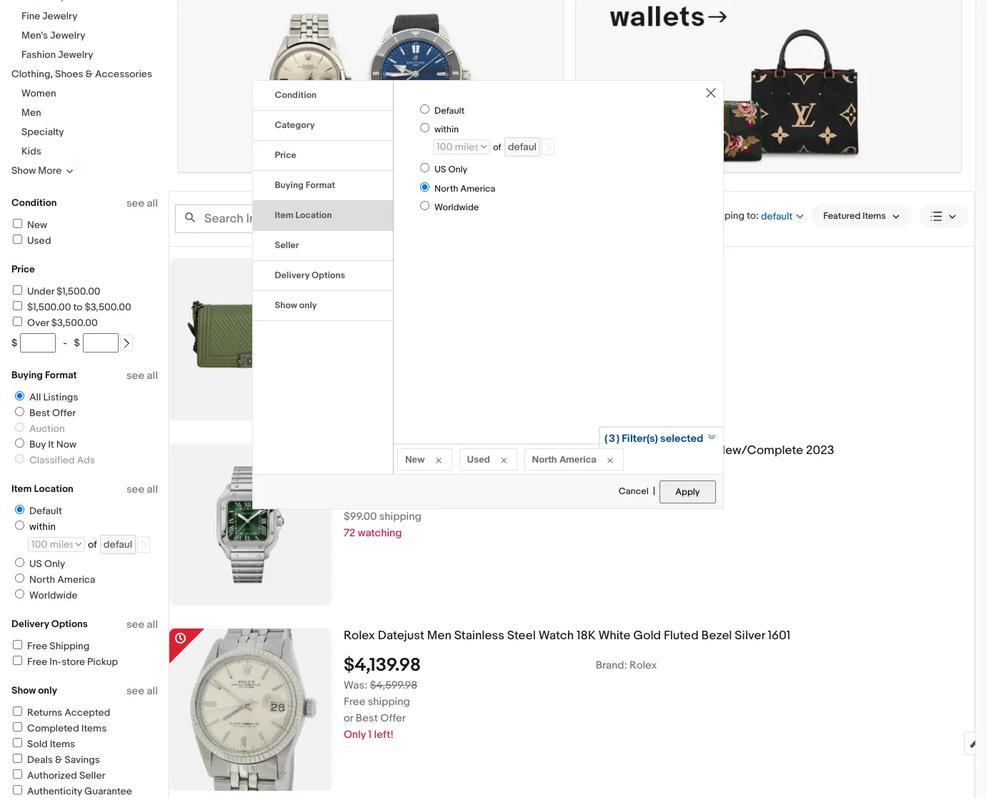 Task type: describe. For each thing, give the bounding box(es) containing it.
santos
[[386, 444, 424, 458]]

0 horizontal spatial seller
[[79, 770, 105, 782]]

North America radio
[[15, 574, 24, 583]]

show more button
[[11, 164, 74, 177]]

auction
[[29, 423, 65, 435]]

left!
[[374, 728, 394, 742]]

0 horizontal spatial format
[[45, 369, 77, 381]]

2 vertical spatial show
[[11, 684, 36, 697]]

1 vertical spatial america
[[560, 453, 597, 465]]

fluted
[[664, 629, 699, 643]]

( 3 ) filter(s) selected
[[605, 432, 704, 445]]

us for us only radio at left
[[435, 164, 447, 175]]

items for sold items
[[50, 738, 75, 750]]

chevron
[[434, 258, 482, 273]]

sold
[[27, 738, 48, 750]]

see all button for new
[[127, 197, 158, 210]]

35.1mm
[[475, 444, 516, 458]]

filter(s)
[[622, 432, 659, 445]]

best offer link
[[9, 407, 79, 419]]

chanel calfskin chevron quilted medium boy flap light green bag
[[344, 258, 717, 273]]

go image
[[139, 540, 149, 550]]

)
[[617, 432, 620, 445]]

Classified Ads radio
[[15, 454, 24, 463]]

$5,999.00
[[344, 284, 428, 306]]

it
[[48, 438, 54, 451]]

0 vertical spatial delivery options
[[275, 269, 346, 281]]

0 horizontal spatial buying
[[11, 369, 43, 381]]

shipping for $6,321.00
[[380, 510, 422, 524]]

america for north america option
[[57, 574, 95, 586]]

see for default
[[127, 483, 145, 496]]

completed items link
[[11, 722, 107, 734]]

1 horizontal spatial only
[[300, 299, 317, 311]]

$1,500.00 to $3,500.00 link
[[11, 301, 131, 313]]

Free In-store Pickup checkbox
[[13, 656, 22, 665]]

1 vertical spatial best
[[29, 407, 50, 419]]

0 horizontal spatial show only
[[11, 684, 57, 697]]

see all for returns accepted
[[127, 684, 158, 698]]

$1,500.00 to $3,500.00 checkbox
[[13, 301, 22, 310]]

completed
[[27, 722, 79, 734]]

0 vertical spatial buying format
[[275, 179, 335, 191]]

US Only radio
[[420, 163, 430, 173]]

best inside free shipping or best offer 30 watching
[[356, 325, 378, 338]]

authenticity guarantee
[[27, 785, 132, 797]]

buy it now
[[29, 438, 77, 451]]

watch
[[539, 629, 574, 643]]

0 horizontal spatial delivery
[[11, 618, 49, 630]]

classified ads
[[29, 454, 95, 466]]

shipping
[[50, 640, 90, 652]]

1 horizontal spatial item
[[275, 209, 294, 221]]

see all button for returns accepted
[[127, 684, 158, 698]]

clothing, shoes & accessories women men specialty kids
[[11, 68, 152, 157]]

Apply submit
[[660, 480, 716, 503]]

1 vertical spatial item
[[11, 483, 32, 495]]

north america link
[[9, 574, 98, 586]]

buy
[[29, 438, 46, 451]]

store
[[62, 656, 85, 668]]

watching inside free shipping or best offer 30 watching
[[359, 341, 403, 355]]

1 horizontal spatial item location
[[275, 209, 332, 221]]

Used checkbox
[[13, 235, 22, 244]]

authenticity guarantee link
[[11, 785, 132, 797]]

1 horizontal spatial men
[[428, 629, 452, 643]]

0 vertical spatial delivery
[[275, 269, 310, 281]]

see all for all listings
[[127, 369, 158, 383]]

Minimum Value text field
[[20, 333, 56, 353]]

men's jewelry link
[[21, 29, 85, 41]]

chanel
[[344, 258, 383, 273]]

0 horizontal spatial price
[[11, 263, 35, 275]]

1 horizontal spatial default text field
[[505, 137, 540, 157]]

fine jewelry link
[[21, 10, 78, 22]]

1 vertical spatial cartier
[[630, 474, 665, 487]]

all listings link
[[9, 391, 81, 403]]

0 horizontal spatial cartier
[[344, 444, 383, 458]]

authenticity
[[27, 785, 82, 797]]

completed items
[[27, 722, 107, 734]]

0 horizontal spatial default text field
[[100, 535, 136, 554]]

over $3,500.00 link
[[11, 317, 98, 329]]

women
[[21, 87, 56, 99]]

Maximum Value text field
[[83, 333, 119, 353]]

guarantee
[[84, 785, 132, 797]]

white
[[599, 629, 631, 643]]

buy it now link
[[9, 438, 79, 451]]

brand: cartier
[[596, 474, 665, 487]]

1 horizontal spatial of
[[493, 142, 502, 153]]

1 horizontal spatial steel
[[582, 444, 611, 458]]

watching inside $99.00 shipping 72 watching
[[358, 526, 402, 540]]

cartier santos medium 35.1mm wssa0061 steel roman green dial new/complete 2023 link
[[344, 444, 975, 459]]

authorized seller
[[27, 770, 105, 782]]

see for all listings
[[127, 369, 145, 383]]

price inside tab list
[[275, 149, 297, 161]]

1 vertical spatial show
[[275, 299, 298, 311]]

0 vertical spatial worldwide radio
[[420, 201, 430, 210]]

more
[[38, 164, 62, 177]]

at
[[389, 494, 399, 507]]

cartier santos medium 35.1mm wssa0061 steel roman green dial new/complete 2023 image
[[169, 464, 332, 586]]

offer inside brand: rolex was: $4,599.98 free shipping or best offer only 1 left!
[[381, 712, 406, 725]]

new link
[[11, 219, 47, 231]]

cancel button
[[618, 480, 650, 504]]

light
[[627, 258, 655, 273]]

0 vertical spatial show only
[[275, 299, 317, 311]]

shoes
[[55, 68, 83, 80]]

0 vertical spatial show
[[11, 164, 36, 177]]

boy
[[577, 258, 598, 273]]

shipping for $5,999.00
[[368, 308, 410, 322]]

$1,500.00 to $3,500.00
[[27, 301, 131, 313]]

cancel
[[619, 485, 649, 497]]

0 horizontal spatial used
[[27, 235, 51, 247]]

free inside brand: rolex was: $4,599.98 free shipping or best offer only 1 left!
[[344, 695, 366, 709]]

sold items
[[27, 738, 75, 750]]

0 horizontal spatial options
[[51, 618, 88, 630]]

us only link
[[9, 558, 68, 570]]

Deals & Savings checkbox
[[13, 754, 22, 763]]

0 horizontal spatial &
[[55, 754, 62, 766]]

rolex datejust men stainless steel watch 18k white gold fluted bezel silver 1601 link
[[344, 629, 975, 644]]

1 vertical spatial steel
[[508, 629, 536, 643]]

2 vertical spatial jewelry
[[58, 49, 93, 61]]

1 vertical spatial of
[[88, 539, 97, 551]]

$99.00 shipping 72 watching
[[344, 510, 422, 540]]

default link
[[9, 505, 65, 517]]

fashion jewelry link
[[21, 49, 93, 61]]

see all button for default
[[127, 483, 158, 496]]

wssa0061
[[519, 444, 580, 458]]

handbags image
[[576, 0, 962, 172]]

all listings
[[29, 391, 78, 403]]

see all for new
[[127, 197, 158, 210]]

men inside clothing, shoes & accessories women men specialty kids
[[21, 107, 41, 119]]

0 vertical spatial jewelry
[[42, 10, 78, 22]]

1 vertical spatial worldwide radio
[[15, 589, 24, 599]]

kids link
[[21, 145, 41, 157]]

savings
[[65, 754, 100, 766]]

all for default
[[147, 483, 158, 496]]

All Listings radio
[[15, 391, 24, 400]]

specialty link
[[21, 126, 64, 138]]

1 vertical spatial used
[[467, 453, 490, 465]]

1 vertical spatial jewelry
[[50, 29, 85, 41]]

all for returns accepted
[[147, 684, 158, 698]]

0 vertical spatial $3,500.00
[[85, 301, 131, 313]]

0 vertical spatial new
[[27, 219, 47, 231]]

us only for us only option
[[29, 558, 65, 570]]

us only for us only radio at left
[[435, 164, 468, 175]]

specialty
[[21, 126, 64, 138]]

listings
[[43, 391, 78, 403]]

Under $1,500.00 checkbox
[[13, 285, 22, 295]]

18k
[[577, 629, 596, 643]]

within radio
[[420, 123, 430, 132]]

Over $3,500.00 checkbox
[[13, 317, 22, 326]]

show more
[[11, 164, 62, 177]]

0 vertical spatial condition
[[275, 89, 317, 101]]

all
[[29, 391, 41, 403]]

under
[[27, 285, 54, 298]]

stainless
[[455, 629, 505, 643]]

under $1,500.00
[[27, 285, 101, 298]]

men's
[[21, 29, 48, 41]]

rolex datejust men stainless steel watch 18k white gold fluted bezel silver 1601 image
[[180, 629, 321, 791]]

seller inside tab list
[[275, 239, 299, 251]]

see for returns accepted
[[127, 684, 145, 698]]

1 vertical spatial only
[[38, 684, 57, 697]]

Authorized Seller checkbox
[[13, 770, 22, 779]]

gold
[[634, 629, 662, 643]]

chanel calfskin chevron quilted medium boy flap light green bag link
[[344, 258, 975, 273]]

0 horizontal spatial delivery options
[[11, 618, 88, 630]]

1 horizontal spatial format
[[306, 179, 335, 191]]

Default radio
[[15, 505, 24, 514]]

$ for maximum value text box
[[74, 337, 80, 349]]

& inside clothing, shoes & accessories women men specialty kids
[[86, 68, 93, 80]]

1 vertical spatial location
[[34, 483, 74, 495]]

accepted
[[65, 707, 110, 719]]

authorized
[[27, 770, 77, 782]]

1 vertical spatial item location
[[11, 483, 74, 495]]

women link
[[21, 87, 56, 99]]

1 horizontal spatial worldwide
[[435, 202, 479, 213]]

(
[[605, 432, 608, 445]]



Task type: vqa. For each thing, say whether or not it's contained in the screenshot.
Cartier
yes



Task type: locate. For each thing, give the bounding box(es) containing it.
1 all from the top
[[147, 197, 158, 210]]

2 brand: from the top
[[596, 659, 628, 672]]

0 horizontal spatial medium
[[427, 444, 473, 458]]

US Only radio
[[15, 558, 24, 567]]

default right default option
[[29, 505, 62, 517]]

0 vertical spatial offer
[[381, 325, 406, 338]]

Worldwide radio
[[420, 201, 430, 210], [15, 589, 24, 599]]

buying down category
[[275, 179, 304, 191]]

category
[[275, 119, 315, 131]]

steel left )
[[582, 444, 611, 458]]

best inside brand: rolex was: $4,599.98 free shipping or best offer only 1 left!
[[356, 712, 378, 725]]

green left bag
[[657, 258, 693, 273]]

5 see from the top
[[127, 684, 145, 698]]

& right shoes
[[86, 68, 93, 80]]

men
[[21, 107, 41, 119], [428, 629, 452, 643]]

&
[[86, 68, 93, 80], [55, 754, 62, 766]]

north for north america option
[[29, 574, 55, 586]]

best offer
[[29, 407, 76, 419]]

0 vertical spatial steel
[[582, 444, 611, 458]]

2 all from the top
[[147, 369, 158, 383]]

5 all from the top
[[147, 684, 158, 698]]

0 vertical spatial buying
[[275, 179, 304, 191]]

shipping down $4,599.98 at bottom left
[[368, 695, 410, 709]]

format
[[306, 179, 335, 191], [45, 369, 77, 381]]

only for us only option
[[44, 558, 65, 570]]

2 vertical spatial shipping
[[368, 695, 410, 709]]

2023
[[807, 444, 835, 458]]

show
[[11, 164, 36, 177], [275, 299, 298, 311], [11, 684, 36, 697]]

3 see all from the top
[[127, 483, 158, 496]]

2 horizontal spatial only
[[449, 164, 468, 175]]

options up shipping at bottom left
[[51, 618, 88, 630]]

free shipping
[[27, 640, 90, 652]]

buying up 'all listings' option
[[11, 369, 43, 381]]

cartier up $6,321.00
[[344, 444, 383, 458]]

only right us only radio at left
[[449, 164, 468, 175]]

1 see all from the top
[[127, 197, 158, 210]]

0 horizontal spatial default
[[29, 505, 62, 517]]

shipping down trending at $6,631.66
[[380, 510, 422, 524]]

$1,500.00 up to
[[57, 285, 101, 298]]

0 horizontal spatial condition
[[11, 197, 57, 209]]

new
[[27, 219, 47, 231], [405, 453, 425, 465]]

free for free shipping or best offer 30 watching
[[344, 308, 366, 322]]

0 horizontal spatial item
[[11, 483, 32, 495]]

Returns Accepted checkbox
[[13, 707, 22, 716]]

delivery options
[[275, 269, 346, 281], [11, 618, 88, 630]]

see
[[127, 197, 145, 210], [127, 369, 145, 383], [127, 483, 145, 496], [127, 618, 145, 631], [127, 684, 145, 698]]

1 vertical spatial buying format
[[11, 369, 77, 381]]

1 horizontal spatial buying
[[275, 179, 304, 191]]

1 horizontal spatial default
[[435, 105, 465, 116]]

0 vertical spatial item location
[[275, 209, 332, 221]]

worldwide link
[[9, 589, 80, 601]]

1 horizontal spatial america
[[461, 183, 496, 194]]

see for free shipping
[[127, 618, 145, 631]]

quilted
[[484, 258, 526, 273]]

1 vertical spatial delivery
[[11, 618, 49, 630]]

default for default radio
[[435, 105, 465, 116]]

1 brand: from the top
[[596, 474, 628, 487]]

see all button
[[127, 197, 158, 210], [127, 369, 158, 383], [127, 483, 158, 496], [127, 618, 158, 631], [127, 684, 158, 698]]

1 vertical spatial men
[[428, 629, 452, 643]]

0 vertical spatial medium
[[529, 258, 575, 273]]

worldwide up chevron
[[435, 202, 479, 213]]

$1,500.00 up the over $3,500.00 link at the top of the page
[[27, 301, 71, 313]]

ads
[[77, 454, 95, 466]]

returns accepted link
[[11, 707, 110, 719]]

1 horizontal spatial $
[[74, 337, 80, 349]]

1 vertical spatial only
[[44, 558, 65, 570]]

Default radio
[[420, 104, 430, 113]]

tab list
[[253, 81, 393, 321]]

0 horizontal spatial north
[[29, 574, 55, 586]]

1 horizontal spatial items
[[81, 722, 107, 734]]

price up under $1,500.00 checkbox
[[11, 263, 35, 275]]

1 vertical spatial show only
[[11, 684, 57, 697]]

2 horizontal spatial north america
[[533, 453, 597, 465]]

0 vertical spatial us
[[435, 164, 447, 175]]

north america for north america option
[[29, 574, 95, 586]]

1 vertical spatial $1,500.00
[[27, 301, 71, 313]]

0 horizontal spatial location
[[34, 483, 74, 495]]

or down was:
[[344, 712, 354, 725]]

0 horizontal spatial north america
[[29, 574, 95, 586]]

us only
[[435, 164, 468, 175], [29, 558, 65, 570]]

offer up left!
[[381, 712, 406, 725]]

best up the 1 at the bottom left of page
[[356, 712, 378, 725]]

within down default link
[[29, 521, 56, 533]]

free for free in-store pickup
[[27, 656, 47, 668]]

0 vertical spatial format
[[306, 179, 335, 191]]

north for north america radio
[[435, 183, 459, 194]]

4 see from the top
[[127, 618, 145, 631]]

brand: down roman
[[596, 474, 628, 487]]

medium right santos
[[427, 444, 473, 458]]

$1,500.00
[[57, 285, 101, 298], [27, 301, 71, 313]]

$3,500.00 down to
[[51, 317, 98, 329]]

1 vertical spatial delivery options
[[11, 618, 88, 630]]

1 vertical spatial watching
[[358, 526, 402, 540]]

1 horizontal spatial north
[[435, 183, 459, 194]]

offer down $5,999.00
[[381, 325, 406, 338]]

1 vertical spatial default
[[29, 505, 62, 517]]

or up '30'
[[344, 325, 354, 338]]

brand: down white
[[596, 659, 628, 672]]

roman
[[614, 444, 653, 458]]

within radio
[[15, 521, 24, 530]]

america for north america radio
[[461, 183, 496, 194]]

watching
[[359, 341, 403, 355], [358, 526, 402, 540]]

format up listings
[[45, 369, 77, 381]]

within for within radio
[[29, 521, 56, 533]]

2 or from the top
[[344, 712, 354, 725]]

now
[[56, 438, 77, 451]]

new/complete
[[717, 444, 804, 458]]

shipping down $5,999.00
[[368, 308, 410, 322]]

1 horizontal spatial worldwide radio
[[420, 201, 430, 210]]

Sold Items checkbox
[[13, 738, 22, 747]]

default text field
[[505, 137, 540, 157], [100, 535, 136, 554]]

classified
[[29, 454, 75, 466]]

free shipping or best offer 30 watching
[[344, 308, 410, 355]]

1 vertical spatial seller
[[79, 770, 105, 782]]

free down was:
[[344, 695, 366, 709]]

0 vertical spatial north
[[435, 183, 459, 194]]

within for within option in the top of the page
[[435, 124, 459, 135]]

shipping inside free shipping or best offer 30 watching
[[368, 308, 410, 322]]

North America radio
[[420, 182, 430, 191]]

delivery
[[275, 269, 310, 281], [11, 618, 49, 630]]

$ for minimum value text box on the top of page
[[11, 337, 17, 349]]

brand: for rolex
[[596, 659, 628, 672]]

best up auction link
[[29, 407, 50, 419]]

3 see from the top
[[127, 483, 145, 496]]

rolex inside rolex datejust men stainless steel watch 18k white gold fluted bezel silver 1601 link
[[344, 629, 375, 643]]

north america for north america radio
[[435, 183, 496, 194]]

$4,139.98
[[344, 654, 421, 677]]

2 vertical spatial only
[[344, 728, 366, 742]]

3 all from the top
[[147, 483, 158, 496]]

1 horizontal spatial us
[[435, 164, 447, 175]]

in-
[[50, 656, 62, 668]]

1 vertical spatial north america
[[533, 453, 597, 465]]

new up $6,321.00
[[405, 453, 425, 465]]

north right 35.1mm
[[533, 453, 557, 465]]

format down category
[[306, 179, 335, 191]]

worldwide radio down north america option
[[15, 589, 24, 599]]

0 vertical spatial rolex
[[344, 629, 375, 643]]

north right north america radio
[[435, 183, 459, 194]]

1 $ from the left
[[11, 337, 17, 349]]

$4,599.98
[[370, 679, 418, 692]]

1 vertical spatial options
[[51, 618, 88, 630]]

4 see all button from the top
[[127, 618, 158, 631]]

free inside free shipping or best offer 30 watching
[[344, 308, 366, 322]]

see for new
[[127, 197, 145, 210]]

-
[[63, 337, 67, 349]]

shipping inside brand: rolex was: $4,599.98 free shipping or best offer only 1 left!
[[368, 695, 410, 709]]

0 horizontal spatial within
[[29, 521, 56, 533]]

worldwide down north america link
[[29, 589, 78, 601]]

1 vertical spatial condition
[[11, 197, 57, 209]]

2 horizontal spatial north
[[533, 453, 557, 465]]

1 horizontal spatial rolex
[[630, 659, 657, 672]]

watches image
[[178, 0, 564, 172]]

1 horizontal spatial options
[[312, 269, 346, 281]]

2 vertical spatial offer
[[381, 712, 406, 725]]

used link
[[11, 235, 51, 247]]

1 horizontal spatial show only
[[275, 299, 317, 311]]

1 vertical spatial offer
[[52, 407, 76, 419]]

1 vertical spatial us
[[29, 558, 42, 570]]

only up north america link
[[44, 558, 65, 570]]

shipping inside $99.00 shipping 72 watching
[[380, 510, 422, 524]]

tab list containing condition
[[253, 81, 393, 321]]

5 see all button from the top
[[127, 684, 158, 698]]

condition up category
[[275, 89, 317, 101]]

0 vertical spatial seller
[[275, 239, 299, 251]]

0 horizontal spatial steel
[[508, 629, 536, 643]]

0 horizontal spatial worldwide radio
[[15, 589, 24, 599]]

worldwide
[[435, 202, 479, 213], [29, 589, 78, 601]]

kids
[[21, 145, 41, 157]]

north america
[[435, 183, 496, 194], [533, 453, 597, 465], [29, 574, 95, 586]]

men down women 'link'
[[21, 107, 41, 119]]

1 horizontal spatial price
[[275, 149, 297, 161]]

1 vertical spatial new
[[405, 453, 425, 465]]

location inside tab list
[[296, 209, 332, 221]]

Authenticity Guarantee checkbox
[[13, 785, 22, 795]]

0 vertical spatial cartier
[[344, 444, 383, 458]]

1 horizontal spatial condition
[[275, 89, 317, 101]]

accessories
[[95, 68, 152, 80]]

condition
[[275, 89, 317, 101], [11, 197, 57, 209]]

free
[[344, 308, 366, 322], [27, 640, 47, 652], [27, 656, 47, 668], [344, 695, 366, 709]]

brand: for cartier
[[596, 474, 628, 487]]

rolex inside brand: rolex was: $4,599.98 free shipping or best offer only 1 left!
[[630, 659, 657, 672]]

1
[[369, 728, 372, 742]]

2 see all from the top
[[127, 369, 158, 383]]

0 vertical spatial $1,500.00
[[57, 285, 101, 298]]

us only up north america link
[[29, 558, 65, 570]]

steel left watch on the right
[[508, 629, 536, 643]]

0 horizontal spatial buying format
[[11, 369, 77, 381]]

free for free shipping
[[27, 640, 47, 652]]

$ right -
[[74, 337, 80, 349]]

items for completed items
[[81, 722, 107, 734]]

Buy It Now radio
[[15, 438, 24, 448]]

0 horizontal spatial items
[[50, 738, 75, 750]]

2 vertical spatial america
[[57, 574, 95, 586]]

1 vertical spatial worldwide
[[29, 589, 78, 601]]

None text field
[[576, 0, 962, 173]]

Best Offer radio
[[15, 407, 24, 416]]

condition up "new" link
[[11, 197, 57, 209]]

flap
[[601, 258, 624, 273]]

all for all listings
[[147, 369, 158, 383]]

0 vertical spatial green
[[657, 258, 693, 273]]

us right us only radio at left
[[435, 164, 447, 175]]

close image
[[706, 88, 716, 98]]

offer inside free shipping or best offer 30 watching
[[381, 325, 406, 338]]

default for default option
[[29, 505, 62, 517]]

buying format down category
[[275, 179, 335, 191]]

rolex up the $4,139.98
[[344, 629, 375, 643]]

see all for free shipping
[[127, 618, 158, 631]]

watching right '30'
[[359, 341, 403, 355]]

1 vertical spatial medium
[[427, 444, 473, 458]]

within
[[435, 124, 459, 135], [29, 521, 56, 533]]

1 horizontal spatial cartier
[[630, 474, 665, 487]]

jewelry up fashion jewelry link
[[50, 29, 85, 41]]

rolex datejust men stainless steel watch 18k white gold fluted bezel silver 1601
[[344, 629, 791, 643]]

new up used link
[[27, 219, 47, 231]]

returns
[[27, 707, 62, 719]]

all for new
[[147, 197, 158, 210]]

best up '30'
[[356, 325, 378, 338]]

calfskin
[[386, 258, 431, 273]]

2 see all button from the top
[[127, 369, 158, 383]]

used left wssa0061
[[467, 453, 490, 465]]

1 horizontal spatial north america
[[435, 183, 496, 194]]

see all
[[127, 197, 158, 210], [127, 369, 158, 383], [127, 483, 158, 496], [127, 618, 158, 631], [127, 684, 158, 698]]

watching down $99.00
[[358, 526, 402, 540]]

or inside brand: rolex was: $4,599.98 free shipping or best offer only 1 left!
[[344, 712, 354, 725]]

Free Shipping checkbox
[[13, 640, 22, 649]]

0 horizontal spatial worldwide
[[29, 589, 78, 601]]

1 vertical spatial buying
[[11, 369, 43, 381]]

free shipping link
[[11, 640, 90, 652]]

1 vertical spatial green
[[656, 444, 691, 458]]

free in-store pickup
[[27, 656, 118, 668]]

0 horizontal spatial only
[[44, 558, 65, 570]]

0 horizontal spatial us only
[[29, 558, 65, 570]]

green left dial
[[656, 444, 691, 458]]

2 $ from the left
[[74, 337, 80, 349]]

deals
[[27, 754, 53, 766]]

1 vertical spatial price
[[11, 263, 35, 275]]

trending at $6,631.66
[[344, 494, 446, 507]]

3 see all button from the top
[[127, 483, 158, 496]]

all for free shipping
[[147, 618, 158, 631]]

items down accepted
[[81, 722, 107, 734]]

2 see from the top
[[127, 369, 145, 383]]

Completed Items checkbox
[[13, 722, 22, 732]]

$ down over $3,500.00 "option"
[[11, 337, 17, 349]]

brand: inside brand: rolex was: $4,599.98 free shipping or best offer only 1 left!
[[596, 659, 628, 672]]

cartier down cartier santos medium 35.1mm wssa0061 steel roman green dial new/complete 2023 link
[[630, 474, 665, 487]]

see all button for all listings
[[127, 369, 158, 383]]

None text field
[[178, 0, 564, 173]]

cartier santos medium 35.1mm wssa0061 steel roman green dial new/complete 2023
[[344, 444, 835, 458]]

us right us only option
[[29, 558, 42, 570]]

only left the 1 at the bottom left of page
[[344, 728, 366, 742]]

jewelry
[[42, 10, 78, 22], [50, 29, 85, 41], [58, 49, 93, 61]]

& up authorized seller link
[[55, 754, 62, 766]]

america
[[461, 183, 496, 194], [560, 453, 597, 465], [57, 574, 95, 586]]

us only right us only radio at left
[[435, 164, 468, 175]]

green
[[657, 258, 693, 273], [656, 444, 691, 458]]

over $3,500.00
[[27, 317, 98, 329]]

clothing, shoes & accessories link
[[11, 68, 152, 80]]

buying format
[[275, 179, 335, 191], [11, 369, 77, 381]]

medium left the 'boy'
[[529, 258, 575, 273]]

bezel
[[702, 629, 733, 643]]

see all button for free shipping
[[127, 618, 158, 631]]

1 see from the top
[[127, 197, 145, 210]]

or inside free shipping or best offer 30 watching
[[344, 325, 354, 338]]

0 horizontal spatial only
[[38, 684, 57, 697]]

men link
[[21, 107, 41, 119]]

$3,500.00 right to
[[85, 301, 131, 313]]

options
[[312, 269, 346, 281], [51, 618, 88, 630]]

4 all from the top
[[147, 618, 158, 631]]

authorized seller link
[[11, 770, 105, 782]]

submit price range image
[[121, 338, 131, 348]]

chanel calfskin chevron quilted medium boy flap light green bag image
[[169, 258, 332, 421]]

price down category
[[275, 149, 297, 161]]

only for us only radio at left
[[449, 164, 468, 175]]

0 vertical spatial price
[[275, 149, 297, 161]]

deals & savings link
[[11, 754, 100, 766]]

trending
[[344, 494, 387, 507]]

0 vertical spatial america
[[461, 183, 496, 194]]

jewelry up men's jewelry link
[[42, 10, 78, 22]]

1 vertical spatial shipping
[[380, 510, 422, 524]]

under $1,500.00 link
[[11, 285, 101, 298]]

1 vertical spatial us only
[[29, 558, 65, 570]]

free right free shipping 'option'
[[27, 640, 47, 652]]

0 vertical spatial shipping
[[368, 308, 410, 322]]

offer down listings
[[52, 407, 76, 419]]

free left in-
[[27, 656, 47, 668]]

datejust
[[378, 629, 425, 643]]

1 or from the top
[[344, 325, 354, 338]]

5 see all from the top
[[127, 684, 158, 698]]

north up 'worldwide' link
[[29, 574, 55, 586]]

buying format up all listings link
[[11, 369, 77, 381]]

see all for default
[[127, 483, 158, 496]]

only inside brand: rolex was: $4,599.98 free shipping or best offer only 1 left!
[[344, 728, 366, 742]]

steel
[[582, 444, 611, 458], [508, 629, 536, 643]]

men right datejust
[[428, 629, 452, 643]]

free up '30'
[[344, 308, 366, 322]]

default right default radio
[[435, 105, 465, 116]]

options up $5,999.00
[[312, 269, 346, 281]]

only
[[449, 164, 468, 175], [44, 558, 65, 570], [344, 728, 366, 742]]

4 see all from the top
[[127, 618, 158, 631]]

worldwide radio down north america radio
[[420, 201, 430, 210]]

used down "new" link
[[27, 235, 51, 247]]

jewelry up 'clothing, shoes & accessories' link
[[58, 49, 93, 61]]

0 vertical spatial only
[[300, 299, 317, 311]]

1 vertical spatial $3,500.00
[[51, 317, 98, 329]]

rolex down gold
[[630, 659, 657, 672]]

New checkbox
[[13, 219, 22, 228]]

us
[[435, 164, 447, 175], [29, 558, 42, 570]]

us for us only option
[[29, 558, 42, 570]]

Auction radio
[[15, 423, 24, 432]]

within right within option in the top of the page
[[435, 124, 459, 135]]

items up deals & savings
[[50, 738, 75, 750]]

offer
[[381, 325, 406, 338], [52, 407, 76, 419], [381, 712, 406, 725]]

0 vertical spatial brand:
[[596, 474, 628, 487]]

was:
[[344, 679, 368, 692]]

item
[[275, 209, 294, 221], [11, 483, 32, 495]]

1 see all button from the top
[[127, 197, 158, 210]]

used
[[27, 235, 51, 247], [467, 453, 490, 465]]



